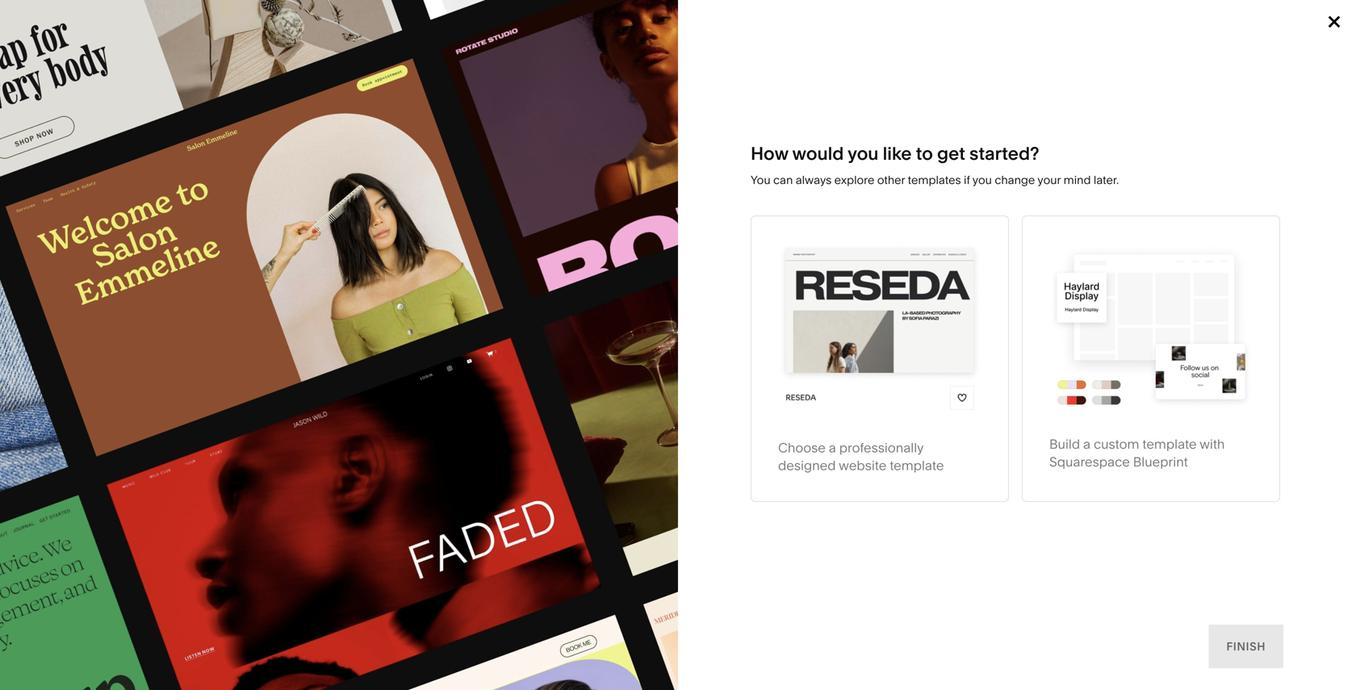 Task type: vqa. For each thing, say whether or not it's contained in the screenshot.
some
no



Task type: locate. For each thing, give the bounding box(es) containing it.
0 horizontal spatial template
[[248, 87, 422, 137]]

build a custom template with squarespace blueprint
[[1050, 436, 1226, 470]]

online
[[81, 246, 116, 259]]

0 vertical spatial services
[[474, 271, 519, 285]]

a right choose
[[829, 440, 837, 456]]

popular designs up 'all templates' link
[[252, 247, 340, 260]]

0 vertical spatial popular designs
[[252, 247, 340, 260]]

a inside choose a professionally designed website template
[[829, 440, 837, 456]]

popular designs
[[252, 247, 340, 260], [193, 473, 267, 485]]

you right if
[[973, 173, 993, 187]]

2 horizontal spatial template
[[1143, 436, 1197, 452]]

services up business
[[474, 271, 519, 285]]

food
[[406, 343, 434, 357]]

how
[[751, 143, 789, 164]]

with inside make any template yours with ease.
[[171, 128, 252, 178]]

finish
[[1227, 640, 1266, 654]]

1 vertical spatial template
[[1143, 436, 1197, 452]]

decor
[[793, 247, 825, 260]]

you up explore
[[848, 143, 879, 164]]

you
[[848, 143, 879, 164], [973, 173, 993, 187]]

template
[[248, 87, 422, 137], [1143, 436, 1197, 452], [890, 458, 944, 474]]

personal
[[236, 368, 282, 381]]

0 vertical spatial you
[[848, 143, 879, 164]]

services down courses
[[81, 415, 126, 429]]

1 horizontal spatial template
[[890, 458, 944, 474]]

a up squarespace
[[1084, 436, 1091, 452]]

0 horizontal spatial popular
[[54, 525, 119, 547]]

photography link
[[236, 319, 320, 333]]

other
[[878, 173, 906, 187]]

0 horizontal spatial services
[[81, 415, 126, 429]]

1 horizontal spatial popular
[[193, 473, 227, 485]]

0 horizontal spatial you
[[848, 143, 879, 164]]

0 vertical spatial designs
[[296, 247, 340, 260]]

popular designs link
[[236, 247, 340, 260], [183, 467, 277, 491]]

0 vertical spatial templates
[[643, 25, 708, 39]]

memberships
[[81, 294, 155, 308]]

1 vertical spatial you
[[973, 173, 993, 187]]

local business
[[406, 295, 485, 309]]

weddings link
[[577, 343, 647, 357]]

2 vertical spatial designs
[[124, 525, 192, 547]]

home & decor link
[[747, 247, 841, 260]]

& right health
[[273, 343, 281, 357]]

template inside choose a professionally designed website template
[[890, 458, 944, 474]]

popular up all templates
[[252, 247, 294, 260]]

store
[[119, 246, 147, 259]]

to
[[916, 143, 934, 164]]

1 horizontal spatial services
[[474, 271, 519, 285]]

& for design
[[254, 295, 262, 309]]

2 vertical spatial popular
[[54, 525, 119, 547]]

1 vertical spatial with
[[1200, 436, 1226, 452]]

finish button
[[1209, 625, 1284, 669]]

popular designs link up 'popular designs templates (29)'
[[183, 467, 277, 491]]

real estate & properties
[[577, 368, 703, 381]]

1 vertical spatial templates
[[252, 271, 307, 285]]

health & beauty link
[[236, 343, 336, 357]]

nature
[[747, 271, 783, 285]]

& for non-
[[471, 319, 478, 333]]

1 vertical spatial popular
[[193, 473, 227, 485]]

1 vertical spatial popular designs link
[[183, 467, 277, 491]]

2 vertical spatial template
[[890, 458, 944, 474]]

& right nature
[[786, 271, 793, 285]]

website
[[839, 458, 887, 474]]

& right estate
[[638, 368, 646, 381]]

& right home
[[783, 247, 790, 260]]

profits
[[508, 319, 541, 333]]

& for decor
[[783, 247, 790, 260]]

business
[[438, 295, 485, 309]]

0 vertical spatial template
[[248, 87, 422, 137]]

popular up 'popular designs templates (29)'
[[193, 473, 227, 485]]

professional services link
[[406, 271, 536, 285]]

professional services
[[406, 271, 519, 285]]

& right media
[[613, 295, 620, 309]]

template store entry card image
[[779, 243, 982, 413]]

with
[[171, 128, 252, 178], [1200, 436, 1226, 452]]

yours
[[54, 128, 162, 178]]

popular
[[252, 247, 294, 260], [193, 473, 227, 485], [54, 525, 119, 547]]

build
[[1050, 436, 1081, 452]]

properties
[[649, 368, 703, 381]]

entertainment link
[[406, 368, 498, 381]]

non-
[[481, 319, 508, 333]]

media & podcasts
[[577, 295, 672, 309]]

can
[[774, 173, 793, 187]]

real estate & properties link
[[577, 368, 719, 381]]

health
[[236, 343, 271, 357]]

reseda image
[[923, 563, 1302, 691]]

community
[[406, 319, 468, 333]]

popular designs link up 'all templates' link
[[236, 247, 340, 260]]

restaurants link
[[577, 271, 656, 285]]

& left cv
[[285, 368, 292, 381]]

0 horizontal spatial designs
[[124, 525, 192, 547]]

like
[[883, 143, 912, 164]]

0 vertical spatial with
[[171, 128, 252, 178]]

art
[[236, 295, 252, 309]]

personal & cv
[[236, 368, 311, 381]]

topic
[[236, 219, 266, 230]]

designs
[[296, 247, 340, 260], [230, 473, 267, 485], [124, 525, 192, 547]]

0 vertical spatial popular
[[252, 247, 294, 260]]

designed
[[779, 458, 836, 474]]

1 vertical spatial popular designs
[[193, 473, 267, 485]]

1 vertical spatial designs
[[230, 473, 267, 485]]

change
[[995, 173, 1036, 187]]

my
[[1228, 215, 1244, 227]]

art & design link
[[236, 295, 318, 309]]

a inside build a custom template with squarespace blueprint
[[1084, 436, 1091, 452]]

& right art at the top
[[254, 295, 262, 309]]

a
[[1084, 436, 1091, 452], [829, 440, 837, 456]]

0 horizontal spatial a
[[829, 440, 837, 456]]

& for animals
[[786, 271, 793, 285]]

personal & cv link
[[236, 368, 327, 381]]

with inside build a custom template with squarespace blueprint
[[1200, 436, 1226, 452]]

all templates
[[236, 271, 307, 285]]

& for cv
[[285, 368, 292, 381]]

popular designs up 'popular designs templates (29)'
[[193, 473, 267, 485]]

all
[[236, 271, 249, 285]]

popular down template
[[54, 525, 119, 547]]

health & beauty
[[236, 343, 320, 357]]

& left "non-"
[[471, 319, 478, 333]]

0 horizontal spatial with
[[171, 128, 252, 178]]

1 horizontal spatial a
[[1084, 436, 1091, 452]]

services
[[474, 271, 519, 285], [81, 415, 126, 429]]

templates
[[643, 25, 708, 39], [252, 271, 307, 285], [196, 525, 283, 547]]

podcasts
[[623, 295, 672, 309]]

1 horizontal spatial with
[[1200, 436, 1226, 452]]

would
[[793, 143, 844, 164]]



Task type: describe. For each thing, give the bounding box(es) containing it.
art & design
[[236, 295, 302, 309]]

local business link
[[406, 295, 502, 309]]

1 vertical spatial services
[[81, 415, 126, 429]]

community & non-profits link
[[406, 319, 557, 333]]

my favorites
[[1228, 215, 1303, 227]]

template inside make any template yours with ease.
[[248, 87, 422, 137]]

make any template yours with ease.
[[54, 87, 431, 178]]

entertainment
[[406, 368, 481, 381]]

fashion
[[406, 247, 448, 260]]

favorites
[[1247, 215, 1303, 227]]

fashion link
[[406, 247, 464, 260]]

custom
[[1094, 436, 1140, 452]]

2 horizontal spatial designs
[[296, 247, 340, 260]]

portfolio
[[81, 270, 125, 284]]

products
[[536, 25, 598, 39]]

community & non-profits
[[406, 319, 541, 333]]

online store
[[81, 246, 147, 259]]

you can always explore other templates if you change your mind later.
[[751, 173, 1120, 187]]

choose a professionally designed website template
[[779, 440, 944, 474]]

29
[[54, 472, 68, 486]]

ease.
[[262, 128, 364, 178]]

explore
[[835, 173, 875, 187]]

make
[[54, 87, 161, 137]]

29 template matches
[[54, 472, 169, 486]]

matches
[[123, 472, 169, 486]]

emmeline image
[[55, 563, 434, 691]]

media & podcasts link
[[577, 295, 688, 309]]

all templates link
[[236, 271, 323, 285]]

how would you like to get started?
[[751, 143, 1040, 164]]

restaurants
[[577, 271, 640, 285]]

started?
[[970, 143, 1040, 164]]

squarespace
[[1050, 454, 1131, 470]]

events link
[[577, 319, 628, 333]]

templates promo image image
[[0, 0, 678, 691]]

template
[[70, 472, 120, 486]]

if
[[964, 173, 971, 187]]

real
[[577, 368, 600, 381]]

1 horizontal spatial designs
[[230, 473, 267, 485]]

squarespace blueprint entry card image
[[1050, 243, 1253, 409]]

travel link
[[577, 247, 624, 260]]

0 vertical spatial popular designs link
[[236, 247, 340, 260]]

squarespace logo link
[[32, 19, 291, 45]]

a for choose
[[829, 440, 837, 456]]

professional
[[406, 271, 471, 285]]

fitness
[[747, 295, 785, 309]]

popular designs templates (29)
[[54, 525, 320, 547]]

home
[[747, 247, 780, 260]]

weddings
[[577, 343, 631, 357]]

a for build
[[1084, 436, 1091, 452]]

& for beauty
[[273, 343, 281, 357]]

any
[[170, 87, 239, 137]]

squarespace logo image
[[32, 19, 212, 45]]

courses
[[81, 391, 125, 405]]

(29)
[[288, 525, 320, 547]]

templates
[[908, 173, 962, 187]]

nature & animals link
[[747, 271, 855, 285]]

your
[[1038, 173, 1061, 187]]

with for template
[[1200, 436, 1226, 452]]

animals
[[796, 271, 839, 285]]

media
[[577, 295, 610, 309]]

2 vertical spatial templates
[[196, 525, 283, 547]]

cv
[[295, 368, 311, 381]]

local
[[406, 295, 435, 309]]

events
[[577, 319, 612, 333]]

you
[[751, 173, 771, 187]]

blueprint
[[1134, 454, 1189, 470]]

type
[[54, 219, 78, 230]]

choose a professionally designed website template button
[[751, 216, 1010, 502]]

1 horizontal spatial you
[[973, 173, 993, 187]]

& for podcasts
[[613, 295, 620, 309]]

templates link
[[643, 0, 708, 65]]

photography
[[236, 319, 304, 333]]

nature & animals
[[747, 271, 839, 285]]

always
[[796, 173, 832, 187]]

estate
[[603, 368, 636, 381]]

food link
[[406, 343, 450, 357]]

later.
[[1094, 173, 1120, 187]]

beauty
[[283, 343, 320, 357]]

with for yours
[[171, 128, 252, 178]]

design
[[264, 295, 302, 309]]

home & decor
[[747, 247, 825, 260]]

template inside build a custom template with squarespace blueprint
[[1143, 436, 1197, 452]]

2 horizontal spatial popular
[[252, 247, 294, 260]]

get
[[938, 143, 966, 164]]

çimen image
[[489, 563, 868, 691]]

choose
[[779, 440, 826, 456]]



